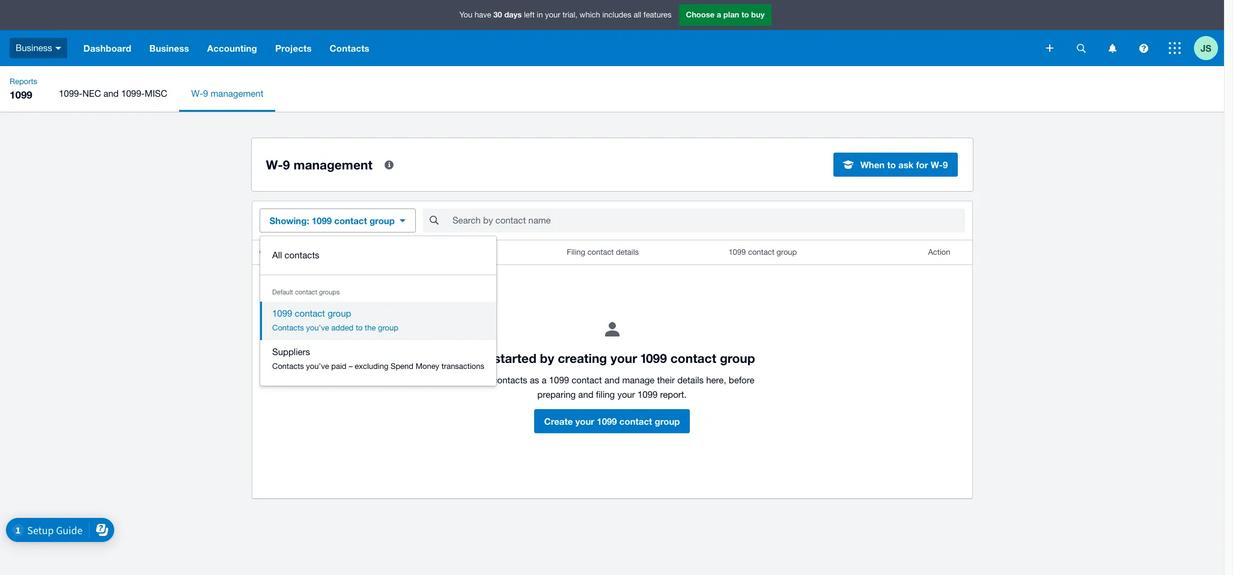 Task type: vqa. For each thing, say whether or not it's contained in the screenshot.
9 in button
yes



Task type: locate. For each thing, give the bounding box(es) containing it.
1 you've from the top
[[306, 323, 329, 332]]

0 vertical spatial contacts
[[330, 43, 370, 54]]

a right as
[[542, 375, 547, 385]]

contacts down started
[[493, 375, 528, 385]]

business inside business dropdown button
[[149, 43, 189, 54]]

the
[[365, 323, 376, 332]]

0 vertical spatial contacts
[[285, 250, 320, 260]]

9
[[203, 88, 208, 99], [283, 157, 290, 172], [943, 159, 948, 170]]

1099 down reports link
[[10, 88, 32, 101]]

all contacts
[[272, 250, 320, 260]]

business up reports
[[16, 43, 52, 53]]

your
[[545, 10, 561, 19], [611, 351, 637, 366], [618, 390, 635, 400], [576, 416, 595, 427]]

1 horizontal spatial w-
[[266, 157, 283, 172]]

default
[[272, 289, 293, 296]]

w-9 management link
[[179, 76, 276, 112]]

30
[[494, 10, 502, 19]]

projects button
[[266, 30, 321, 66]]

to left ask
[[888, 159, 896, 170]]

9 inside 'link'
[[203, 88, 208, 99]]

menu
[[47, 76, 1224, 112]]

and
[[103, 88, 119, 99], [605, 375, 620, 385], [578, 390, 594, 400]]

name
[[289, 248, 309, 257]]

w- right for
[[931, 159, 943, 170]]

2 horizontal spatial 9
[[943, 159, 948, 170]]

0 vertical spatial details
[[616, 248, 639, 257]]

w-9 management down accounting popup button
[[191, 88, 264, 99]]

accounting button
[[198, 30, 266, 66]]

0 horizontal spatial w-
[[191, 88, 203, 99]]

contacts up suppliers
[[272, 323, 304, 332]]

2 vertical spatial contacts
[[272, 362, 304, 371]]

reports
[[10, 77, 37, 86]]

contact
[[334, 215, 367, 226], [588, 248, 614, 257], [748, 248, 775, 257], [295, 289, 317, 296], [295, 308, 325, 319], [671, 351, 717, 366], [572, 375, 602, 385], [620, 416, 652, 427]]

1 vertical spatial details
[[678, 375, 704, 385]]

1 vertical spatial you've
[[306, 362, 329, 371]]

showing: 1099 contact group
[[270, 215, 395, 226]]

contacts inside 1099 contact group contacts you've added to the group
[[272, 323, 304, 332]]

1 horizontal spatial svg image
[[1169, 42, 1181, 54]]

to
[[742, 10, 749, 19], [888, 159, 896, 170], [356, 323, 363, 332]]

w-9 management inside 'link'
[[191, 88, 264, 99]]

spend
[[391, 362, 414, 371]]

filing
[[596, 390, 615, 400]]

details inside the mark contacts as a 1099 contact and manage their details here, before preparing and filing your 1099 report.
[[678, 375, 704, 385]]

1 vertical spatial and
[[605, 375, 620, 385]]

and right 'nec'
[[103, 88, 119, 99]]

transactions
[[442, 362, 485, 371]]

group
[[370, 215, 395, 226], [777, 248, 797, 257], [328, 308, 351, 319], [378, 323, 399, 332], [720, 351, 755, 366], [655, 416, 680, 427]]

contacts right projects
[[330, 43, 370, 54]]

choose
[[686, 10, 715, 19]]

misc
[[145, 88, 167, 99]]

to left buy
[[742, 10, 749, 19]]

contacts inside dropdown button
[[330, 43, 370, 54]]

svg image
[[1077, 44, 1086, 53], [1109, 44, 1117, 53], [1139, 44, 1148, 53], [55, 47, 61, 50]]

suppliers
[[272, 347, 310, 357]]

contacts
[[330, 43, 370, 54], [272, 323, 304, 332], [272, 362, 304, 371]]

and inside the 1099-nec and 1099-misc "link"
[[103, 88, 119, 99]]

projects
[[275, 43, 312, 54]]

0 horizontal spatial management
[[211, 88, 264, 99]]

management up showing: 1099 contact group
[[294, 157, 373, 172]]

1099- right 'nec'
[[121, 88, 145, 99]]

your right create
[[576, 416, 595, 427]]

contacts button
[[321, 30, 379, 66]]

1099-
[[59, 88, 82, 99], [121, 88, 145, 99]]

0 horizontal spatial details
[[616, 248, 639, 257]]

your down manage
[[618, 390, 635, 400]]

business up misc
[[149, 43, 189, 54]]

contacts
[[285, 250, 320, 260], [493, 375, 528, 385]]

w- inside button
[[931, 159, 943, 170]]

preparing
[[538, 390, 576, 400]]

1099- right reports 1099 at the top of the page
[[59, 88, 82, 99]]

when
[[861, 159, 885, 170]]

contacts down suppliers
[[272, 362, 304, 371]]

create your 1099 contact group
[[544, 416, 680, 427]]

creating
[[558, 351, 607, 366]]

0 horizontal spatial and
[[103, 88, 119, 99]]

js button
[[1194, 30, 1224, 66]]

details right filing
[[616, 248, 639, 257]]

1099 up their
[[641, 351, 667, 366]]

1 vertical spatial a
[[542, 375, 547, 385]]

reports link
[[5, 76, 42, 88]]

group
[[260, 236, 497, 386]]

0 vertical spatial and
[[103, 88, 119, 99]]

9 right misc
[[203, 88, 208, 99]]

w-9 management up showing: 1099 contact group
[[266, 157, 373, 172]]

your inside button
[[576, 416, 595, 427]]

their
[[657, 375, 675, 385]]

1 horizontal spatial and
[[578, 390, 594, 400]]

1 horizontal spatial contacts
[[493, 375, 528, 385]]

you've left paid
[[306, 362, 329, 371]]

1099 inside 1099 contact group contacts you've added to the group
[[272, 308, 292, 319]]

as
[[530, 375, 539, 385]]

you've
[[306, 323, 329, 332], [306, 362, 329, 371]]

svg image
[[1169, 42, 1181, 54], [1047, 44, 1054, 52]]

trial,
[[563, 10, 578, 19]]

menu containing 1099-nec and 1099-misc
[[47, 76, 1224, 112]]

1 horizontal spatial 9
[[283, 157, 290, 172]]

1 1099- from the left
[[59, 88, 82, 99]]

banner
[[0, 0, 1224, 66]]

management
[[211, 88, 264, 99], [294, 157, 373, 172]]

0 vertical spatial to
[[742, 10, 749, 19]]

1099 contact group contacts you've added to the group
[[272, 308, 399, 332]]

1 horizontal spatial 1099-
[[121, 88, 145, 99]]

1 horizontal spatial management
[[294, 157, 373, 172]]

2 you've from the top
[[306, 362, 329, 371]]

and up filing
[[605, 375, 620, 385]]

to inside button
[[888, 159, 896, 170]]

action
[[928, 248, 951, 257]]

accounting
[[207, 43, 257, 54]]

details up report.
[[678, 375, 704, 385]]

contacts inside button
[[285, 250, 320, 260]]

2 vertical spatial and
[[578, 390, 594, 400]]

a left plan
[[717, 10, 721, 19]]

2 vertical spatial to
[[356, 323, 363, 332]]

contacts inside the mark contacts as a 1099 contact and manage their details here, before preparing and filing your 1099 report.
[[493, 375, 528, 385]]

navigation containing dashboard
[[74, 30, 1038, 66]]

0 vertical spatial management
[[211, 88, 264, 99]]

started
[[494, 351, 537, 366]]

buy
[[751, 10, 765, 19]]

w-9 management
[[191, 88, 264, 99], [266, 157, 373, 172]]

when to ask for w-9 button
[[834, 153, 958, 177]]

1099 right the showing:
[[312, 215, 332, 226]]

business
[[16, 43, 52, 53], [149, 43, 189, 54]]

you've inside "suppliers contacts you've paid – excluding spend money transactions"
[[306, 362, 329, 371]]

2 horizontal spatial and
[[605, 375, 620, 385]]

paid
[[331, 362, 347, 371]]

1 vertical spatial contacts
[[272, 323, 304, 332]]

1 vertical spatial contacts
[[493, 375, 528, 385]]

all contacts button
[[260, 243, 497, 268]]

1 horizontal spatial business
[[149, 43, 189, 54]]

and left filing
[[578, 390, 594, 400]]

0 vertical spatial w-9 management
[[191, 88, 264, 99]]

navigation
[[74, 30, 1038, 66]]

contact inside popup button
[[334, 215, 367, 226]]

you've left added
[[306, 323, 329, 332]]

–
[[349, 362, 353, 371]]

1 vertical spatial management
[[294, 157, 373, 172]]

your up manage
[[611, 351, 637, 366]]

0 horizontal spatial 9
[[203, 88, 208, 99]]

1099 down filing
[[597, 416, 617, 427]]

1 horizontal spatial w-9 management
[[266, 157, 373, 172]]

mark
[[470, 375, 490, 385]]

2 horizontal spatial to
[[888, 159, 896, 170]]

contact inside button
[[620, 416, 652, 427]]

contacts for mark
[[493, 375, 528, 385]]

9 right for
[[943, 159, 948, 170]]

w- up the showing:
[[266, 157, 283, 172]]

banner containing js
[[0, 0, 1224, 66]]

group inside showing: 1099 contact group popup button
[[370, 215, 395, 226]]

1 horizontal spatial a
[[717, 10, 721, 19]]

your right in
[[545, 10, 561, 19]]

get
[[469, 351, 490, 366]]

to left the
[[356, 323, 363, 332]]

list box
[[260, 236, 497, 386]]

your inside you have 30 days left in your trial, which includes all features
[[545, 10, 561, 19]]

1099 inside button
[[597, 416, 617, 427]]

w-
[[191, 88, 203, 99], [266, 157, 283, 172], [931, 159, 943, 170]]

1 vertical spatial to
[[888, 159, 896, 170]]

1 horizontal spatial details
[[678, 375, 704, 385]]

features
[[644, 10, 672, 19]]

a
[[717, 10, 721, 19], [542, 375, 547, 385]]

group inside create your 1099 contact group button
[[655, 416, 680, 427]]

management down accounting popup button
[[211, 88, 264, 99]]

before
[[729, 375, 755, 385]]

0 horizontal spatial 1099-
[[59, 88, 82, 99]]

1099 inside reports 1099
[[10, 88, 32, 101]]

1099 down manage
[[638, 390, 658, 400]]

1099 inside popup button
[[312, 215, 332, 226]]

details
[[616, 248, 639, 257], [678, 375, 704, 385]]

0 horizontal spatial a
[[542, 375, 547, 385]]

0 horizontal spatial contacts
[[285, 250, 320, 260]]

1 vertical spatial w-9 management
[[266, 157, 373, 172]]

contacts right all
[[285, 250, 320, 260]]

1099-nec and 1099-misc link
[[47, 76, 179, 112]]

2 horizontal spatial w-
[[931, 159, 943, 170]]

1099 down default
[[272, 308, 292, 319]]

0 vertical spatial you've
[[306, 323, 329, 332]]

0 horizontal spatial w-9 management
[[191, 88, 264, 99]]

left
[[524, 10, 535, 19]]

create
[[544, 416, 573, 427]]

0 vertical spatial a
[[717, 10, 721, 19]]

w- right misc
[[191, 88, 203, 99]]

a inside the mark contacts as a 1099 contact and manage their details here, before preparing and filing your 1099 report.
[[542, 375, 547, 385]]

9 up the showing:
[[283, 157, 290, 172]]

0 horizontal spatial to
[[356, 323, 363, 332]]

0 horizontal spatial business
[[16, 43, 52, 53]]

1099
[[10, 88, 32, 101], [312, 215, 332, 226], [729, 248, 746, 257], [272, 308, 292, 319], [641, 351, 667, 366], [549, 375, 569, 385], [638, 390, 658, 400], [597, 416, 617, 427]]



Task type: describe. For each thing, give the bounding box(es) containing it.
get started by creating your 1099 contact group
[[469, 351, 755, 366]]

for
[[916, 159, 928, 170]]

all
[[272, 250, 282, 260]]

ask
[[899, 159, 914, 170]]

plan
[[724, 10, 740, 19]]

contact inside the mark contacts as a 1099 contact and manage their details here, before preparing and filing your 1099 report.
[[572, 375, 602, 385]]

mark contacts as a 1099 contact and manage their details here, before preparing and filing your 1099 report.
[[470, 375, 755, 400]]

1099-nec and 1099-misc
[[59, 88, 167, 99]]

business button
[[0, 30, 74, 66]]

default contact groups
[[272, 289, 340, 296]]

contact inside 1099 contact group contacts you've added to the group
[[295, 308, 325, 319]]

you
[[460, 10, 473, 19]]

w-9 management information image
[[377, 153, 401, 177]]

excluding
[[355, 362, 389, 371]]

dashboard
[[83, 43, 131, 54]]

create your 1099 contact group button
[[534, 409, 690, 433]]

1099 down search by contact name field
[[729, 248, 746, 257]]

1099 contact group
[[729, 248, 797, 257]]

list of 1099 contacts element
[[252, 240, 972, 498]]

contacts for all
[[285, 250, 320, 260]]

group containing all contacts
[[260, 236, 497, 386]]

filing
[[567, 248, 586, 257]]

svg image inside business popup button
[[55, 47, 61, 50]]

filing contact details
[[567, 248, 639, 257]]

management inside 'link'
[[211, 88, 264, 99]]

contacts inside "suppliers contacts you've paid – excluding spend money transactions"
[[272, 362, 304, 371]]

manage
[[622, 375, 655, 385]]

your inside the mark contacts as a 1099 contact and manage their details here, before preparing and filing your 1099 report.
[[618, 390, 635, 400]]

suppliers contacts you've paid – excluding spend money transactions
[[272, 347, 485, 371]]

you have 30 days left in your trial, which includes all features
[[460, 10, 672, 19]]

w- inside 'link'
[[191, 88, 203, 99]]

business button
[[140, 30, 198, 66]]

choose a plan to buy
[[686, 10, 765, 19]]

when to ask for w-9
[[861, 159, 948, 170]]

js
[[1201, 42, 1212, 53]]

2 1099- from the left
[[121, 88, 145, 99]]

added
[[331, 323, 354, 332]]

report.
[[660, 390, 687, 400]]

which
[[580, 10, 600, 19]]

1 horizontal spatial to
[[742, 10, 749, 19]]

business inside business popup button
[[16, 43, 52, 53]]

contact name
[[259, 248, 309, 257]]

contact
[[259, 248, 287, 257]]

money
[[416, 362, 439, 371]]

all
[[634, 10, 642, 19]]

have
[[475, 10, 491, 19]]

includes
[[603, 10, 632, 19]]

reports 1099
[[10, 77, 37, 101]]

showing: 1099 contact group button
[[259, 209, 416, 233]]

you've inside 1099 contact group contacts you've added to the group
[[306, 323, 329, 332]]

1099 up 'preparing' on the bottom of the page
[[549, 375, 569, 385]]

groups
[[319, 289, 340, 296]]

to inside 1099 contact group contacts you've added to the group
[[356, 323, 363, 332]]

here,
[[706, 375, 727, 385]]

0 horizontal spatial svg image
[[1047, 44, 1054, 52]]

dashboard link
[[74, 30, 140, 66]]

list box containing all contacts
[[260, 236, 497, 386]]

showing:
[[270, 215, 309, 226]]

nec
[[82, 88, 101, 99]]

days
[[504, 10, 522, 19]]

by
[[540, 351, 554, 366]]

in
[[537, 10, 543, 19]]

Search by contact name field
[[451, 209, 965, 232]]

9 inside button
[[943, 159, 948, 170]]



